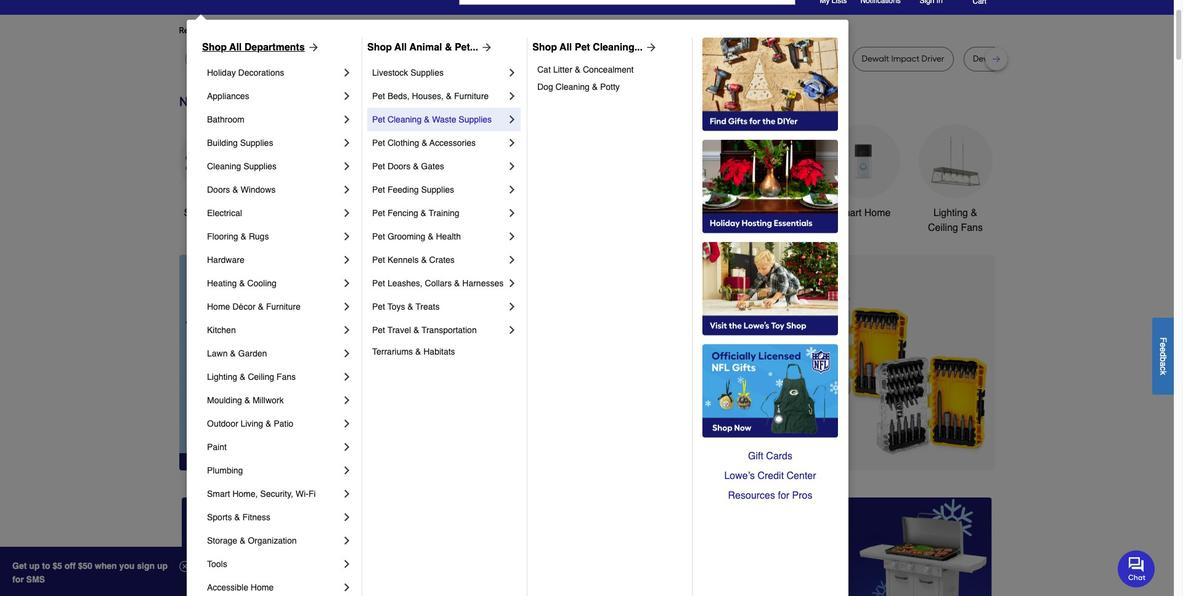 Task type: describe. For each thing, give the bounding box(es) containing it.
doors inside 'doors & windows' link
[[207, 185, 230, 195]]

pet for pet cleaning & waste supplies
[[372, 115, 385, 125]]

you for recommended searches for you
[[291, 25, 306, 36]]

leashes,
[[388, 279, 423, 289]]

chevron right image for doors & windows
[[341, 184, 353, 196]]

& inside sports & fitness link
[[234, 513, 240, 523]]

decorations for holiday
[[238, 68, 284, 78]]

& inside pet travel & transportation link
[[414, 325, 419, 335]]

dewalt for dewalt drill
[[708, 54, 735, 64]]

shop all animal & pet... link
[[367, 40, 493, 55]]

dewalt for dewalt bit set
[[409, 54, 436, 64]]

storage & organization
[[207, 536, 297, 546]]

heating & cooling link
[[207, 272, 341, 295]]

fi
[[309, 489, 316, 499]]

furniture inside 'link'
[[266, 302, 301, 312]]

pet grooming & health link
[[372, 225, 506, 248]]

electrical link
[[207, 202, 341, 225]]

set for dewalt bit set
[[450, 54, 463, 64]]

driver for impact driver
[[811, 54, 834, 64]]

garden
[[238, 349, 267, 359]]

& inside flooring & rugs "link"
[[241, 232, 246, 242]]

1 e from the top
[[1159, 343, 1169, 348]]

outdoor tools & equipment link
[[641, 124, 715, 235]]

recommended searches for you heading
[[179, 25, 995, 37]]

supplies for building supplies
[[240, 138, 273, 148]]

crates
[[429, 255, 455, 265]]

chevron right image for pet fencing & training
[[506, 207, 518, 219]]

lowe's
[[725, 471, 755, 482]]

1 vertical spatial tools link
[[207, 553, 341, 576]]

dewalt for dewalt tool
[[250, 54, 278, 64]]

4 bit from the left
[[602, 54, 612, 64]]

1 up from the left
[[29, 562, 40, 571]]

accessible home link
[[207, 576, 341, 597]]

terrariums
[[372, 347, 413, 357]]

for inside get up to $5 off $50 when you sign up for sms
[[12, 575, 24, 585]]

& inside pet kennels & crates link
[[421, 255, 427, 265]]

shop all deals link
[[179, 124, 253, 221]]

impact driver
[[780, 54, 834, 64]]

all for animal
[[395, 42, 407, 53]]

sms
[[26, 575, 45, 585]]

accessories
[[430, 138, 476, 148]]

lawn
[[207, 349, 228, 359]]

tool
[[280, 54, 296, 64]]

deals
[[223, 208, 248, 219]]

Search Query text field
[[460, 0, 740, 4]]

gift cards link
[[703, 447, 838, 467]]

kitchen link
[[207, 319, 341, 342]]

1 horizontal spatial tools
[[389, 208, 413, 219]]

chevron right image for holiday decorations
[[341, 67, 353, 79]]

chat invite button image
[[1118, 550, 1156, 588]]

decorations for christmas
[[467, 223, 520, 234]]

training
[[429, 208, 460, 218]]

livestock
[[372, 68, 408, 78]]

livestock supplies link
[[372, 61, 506, 84]]

chevron right image for bathroom
[[341, 113, 353, 126]]

3 driver from the left
[[922, 54, 945, 64]]

moulding & millwork
[[207, 396, 284, 406]]

pet leashes, collars & harnesses link
[[372, 272, 506, 295]]

equipment
[[655, 223, 702, 234]]

dewalt for dewalt impact driver
[[862, 54, 890, 64]]

scroll to item #2 image
[[663, 449, 693, 454]]

pet for pet feeding supplies
[[372, 185, 385, 195]]

& inside storage & organization link
[[240, 536, 246, 546]]

gift
[[748, 451, 764, 462]]

shop all pet cleaning... link
[[533, 40, 658, 55]]

1 vertical spatial lighting & ceiling fans link
[[207, 366, 341, 389]]

organization
[[248, 536, 297, 546]]

outdoor tools & equipment
[[643, 208, 714, 234]]

storage & organization link
[[207, 530, 341, 553]]

impact for impact driver bit
[[491, 54, 520, 64]]

2 bit from the left
[[438, 54, 448, 64]]

pet for pet clothing & accessories
[[372, 138, 385, 148]]

& inside outdoor tools & equipment
[[707, 208, 714, 219]]

pet cleaning & waste supplies link
[[372, 108, 506, 131]]

potty
[[600, 82, 620, 92]]

0 horizontal spatial bathroom link
[[207, 108, 341, 131]]

animal
[[410, 42, 442, 53]]

supplies up pet fencing & training link
[[421, 185, 454, 195]]

chevron right image for electrical
[[341, 207, 353, 219]]

fencing
[[388, 208, 418, 218]]

chevron right image for moulding & millwork
[[341, 395, 353, 407]]

resources for pros
[[728, 491, 813, 502]]

more
[[316, 25, 336, 36]]

off
[[65, 562, 76, 571]]

3 set from the left
[[1032, 54, 1044, 64]]

plumbing link
[[207, 459, 341, 483]]

dewalt bit set
[[409, 54, 463, 64]]

pet for pet travel & transportation
[[372, 325, 385, 335]]

millwork
[[253, 396, 284, 406]]

shop all deals
[[184, 208, 248, 219]]

f
[[1159, 337, 1169, 343]]

pet feeding supplies link
[[372, 178, 506, 202]]

houses,
[[412, 91, 444, 101]]

chevron right image for pet leashes, collars & harnesses
[[506, 277, 518, 290]]

0 vertical spatial tools link
[[364, 124, 438, 221]]

chevron right image for pet cleaning & waste supplies
[[506, 113, 518, 126]]

suggestions
[[338, 25, 386, 36]]

& inside the pet leashes, collars & harnesses link
[[454, 279, 460, 289]]

kennels
[[388, 255, 419, 265]]

cleaning supplies link
[[207, 155, 341, 178]]

officially licensed n f l gifts. shop now. image
[[703, 345, 838, 438]]

gift cards
[[748, 451, 793, 462]]

drill for dewalt drill
[[738, 54, 752, 64]]

outdoor for outdoor living & patio
[[207, 419, 238, 429]]

resources
[[728, 491, 776, 502]]

wi-
[[296, 489, 309, 499]]

cards
[[766, 451, 793, 462]]

dewalt drill bit
[[324, 54, 380, 64]]

chevron right image for kitchen
[[341, 324, 353, 337]]

holiday hosting essentials. image
[[703, 140, 838, 234]]

1 vertical spatial lighting
[[207, 372, 237, 382]]

grooming
[[388, 232, 426, 242]]

1 vertical spatial fans
[[277, 372, 296, 382]]

to
[[42, 562, 50, 571]]

new deals every day during 25 days of deals image
[[179, 91, 995, 112]]

cleaning for dog
[[556, 82, 590, 92]]

paint
[[207, 443, 227, 452]]

for inside 'link'
[[388, 25, 399, 36]]

chevron right image for plumbing
[[341, 465, 353, 477]]

smart home
[[836, 208, 891, 219]]

pet doors & gates
[[372, 162, 444, 171]]

pet for pet fencing & training
[[372, 208, 385, 218]]

sports
[[207, 513, 232, 523]]

chevron right image for appliances
[[341, 90, 353, 102]]

1 horizontal spatial bathroom link
[[734, 124, 808, 221]]

get up to 2 free select tools or batteries when you buy 1 with select purchases. image
[[182, 498, 439, 597]]

harnesses
[[463, 279, 504, 289]]

shop for shop all pet cleaning...
[[533, 42, 557, 53]]

b
[[1159, 357, 1169, 362]]

1 horizontal spatial lighting & ceiling fans link
[[919, 124, 993, 235]]

chevron right image for hardware
[[341, 254, 353, 266]]

departments
[[245, 42, 305, 53]]

supplies for livestock supplies
[[411, 68, 444, 78]]

& inside 'doors & windows' link
[[233, 185, 238, 195]]

2 up from the left
[[157, 562, 168, 571]]

chevron right image for pet travel & transportation
[[506, 324, 518, 337]]

pet grooming & health
[[372, 232, 461, 242]]

& inside lawn & garden link
[[230, 349, 236, 359]]

concealment
[[583, 65, 634, 75]]

dewalt for dewalt
[[194, 54, 222, 64]]

tools inside outdoor tools & equipment
[[681, 208, 704, 219]]

smart home, security, wi-fi
[[207, 489, 316, 499]]

hardware
[[207, 255, 245, 265]]

chevron right image for flooring & rugs
[[341, 231, 353, 243]]

chevron right image for building supplies
[[341, 137, 353, 149]]

heating
[[207, 279, 237, 289]]

center
[[787, 471, 817, 482]]

impact for impact driver
[[780, 54, 809, 64]]

doors inside pet doors & gates link
[[388, 162, 411, 171]]

driver for impact driver bit
[[522, 54, 545, 64]]

pet clothing & accessories
[[372, 138, 476, 148]]

beds,
[[388, 91, 410, 101]]

& inside pet grooming & health link
[[428, 232, 434, 242]]



Task type: vqa. For each thing, say whether or not it's contained in the screenshot.
Heating & Cooling link
yes



Task type: locate. For each thing, give the bounding box(es) containing it.
arrow right image for shop all departments
[[305, 41, 320, 54]]

appliances
[[207, 91, 249, 101]]

resources for pros link
[[703, 486, 838, 506]]

find gifts for the diyer. image
[[703, 38, 838, 131]]

0 vertical spatial outdoor
[[643, 208, 679, 219]]

for down "get"
[[12, 575, 24, 585]]

& inside pet fencing & training link
[[421, 208, 427, 218]]

all right the shop
[[209, 208, 220, 219]]

shop up cat on the left top of the page
[[533, 42, 557, 53]]

home inside home décor & furniture 'link'
[[207, 302, 230, 312]]

cat litter & concealment link
[[538, 61, 684, 78]]

1 vertical spatial bathroom
[[750, 208, 792, 219]]

2 vertical spatial cleaning
[[207, 162, 241, 171]]

chevron right image for accessible home
[[341, 582, 353, 594]]

0 horizontal spatial impact
[[491, 54, 520, 64]]

& inside pet toys & treats link
[[408, 302, 413, 312]]

shop all departments
[[202, 42, 305, 53]]

pet cleaning & waste supplies
[[372, 115, 492, 125]]

1 horizontal spatial impact
[[780, 54, 809, 64]]

pet left leashes,
[[372, 279, 385, 289]]

& inside moulding & millwork link
[[245, 396, 250, 406]]

0 horizontal spatial tools link
[[207, 553, 341, 576]]

0 horizontal spatial cleaning
[[207, 162, 241, 171]]

chevron right image for pet kennels & crates
[[506, 254, 518, 266]]

1 horizontal spatial decorations
[[467, 223, 520, 234]]

lawn & garden
[[207, 349, 267, 359]]

0 vertical spatial fans
[[961, 223, 983, 234]]

bit for impact driver bit
[[547, 54, 557, 64]]

pet left grooming at left
[[372, 232, 385, 242]]

pet beds, houses, & furniture link
[[372, 84, 506, 108]]

1 dewalt from the left
[[194, 54, 222, 64]]

0 horizontal spatial home
[[207, 302, 230, 312]]

pet inside pet kennels & crates link
[[372, 255, 385, 265]]

2 e from the top
[[1159, 348, 1169, 352]]

dewalt for dewalt drill bit set
[[973, 54, 1001, 64]]

up left to
[[29, 562, 40, 571]]

1 drill from the left
[[354, 54, 368, 64]]

visit the lowe's toy shop. image
[[703, 242, 838, 336]]

0 horizontal spatial lighting & ceiling fans link
[[207, 366, 341, 389]]

you for more suggestions for you
[[401, 25, 415, 36]]

tools down storage
[[207, 560, 227, 570]]

living
[[241, 419, 263, 429]]

furniture down heating & cooling link
[[266, 302, 301, 312]]

dewalt for dewalt drill bit
[[324, 54, 352, 64]]

you inside 'link'
[[401, 25, 415, 36]]

shop down recommended
[[202, 42, 227, 53]]

for right the suggestions
[[388, 25, 399, 36]]

1 vertical spatial smart
[[207, 489, 230, 499]]

all for deals
[[209, 208, 220, 219]]

c
[[1159, 367, 1169, 371]]

credit
[[758, 471, 784, 482]]

furniture up waste
[[454, 91, 489, 101]]

1 horizontal spatial home
[[251, 583, 274, 593]]

pet inside the shop all pet cleaning... link
[[575, 42, 590, 53]]

1 vertical spatial lighting & ceiling fans
[[207, 372, 296, 382]]

bit for dewalt drill bit set
[[1020, 54, 1030, 64]]

1 impact from the left
[[491, 54, 520, 64]]

1 you from the left
[[291, 25, 306, 36]]

chevron right image for heating & cooling
[[341, 277, 353, 290]]

pet travel & transportation
[[372, 325, 477, 335]]

pet toys & treats
[[372, 302, 440, 312]]

lawn & garden link
[[207, 342, 341, 366]]

a
[[1159, 362, 1169, 367]]

1 horizontal spatial tools link
[[364, 124, 438, 221]]

pet inside pet beds, houses, & furniture "link"
[[372, 91, 385, 101]]

decorations down christmas
[[467, 223, 520, 234]]

home inside accessible home link
[[251, 583, 274, 593]]

0 horizontal spatial tools
[[207, 560, 227, 570]]

2 you from the left
[[401, 25, 415, 36]]

1 horizontal spatial you
[[401, 25, 415, 36]]

cleaning supplies
[[207, 162, 277, 171]]

chevron right image for pet feeding supplies
[[506, 184, 518, 196]]

pet up pet feeding supplies
[[372, 162, 385, 171]]

pet left clothing
[[372, 138, 385, 148]]

cleaning for pet
[[388, 115, 422, 125]]

0 horizontal spatial shop
[[202, 42, 227, 53]]

cleaning
[[556, 82, 590, 92], [388, 115, 422, 125], [207, 162, 241, 171]]

0 horizontal spatial up
[[29, 562, 40, 571]]

1 set from the left
[[450, 54, 463, 64]]

lighting & ceiling fans link
[[919, 124, 993, 235], [207, 366, 341, 389]]

$50
[[78, 562, 92, 571]]

pet inside the pet leashes, collars & harnesses link
[[372, 279, 385, 289]]

pet left toys
[[372, 302, 385, 312]]

1 vertical spatial doors
[[207, 185, 230, 195]]

lowe's credit center
[[725, 471, 817, 482]]

2 horizontal spatial impact
[[892, 54, 920, 64]]

3 bit from the left
[[547, 54, 557, 64]]

christmas decorations link
[[457, 124, 530, 235]]

chevron right image for pet clothing & accessories
[[506, 137, 518, 149]]

drill for dewalt drill bit set
[[1003, 54, 1017, 64]]

drill
[[354, 54, 368, 64], [585, 54, 600, 64], [738, 54, 752, 64], [1003, 54, 1017, 64]]

shop all departments link
[[202, 40, 320, 55]]

pet inside pet toys & treats link
[[372, 302, 385, 312]]

0 vertical spatial lighting & ceiling fans link
[[919, 124, 993, 235]]

0 vertical spatial decorations
[[238, 68, 284, 78]]

5 dewalt from the left
[[708, 54, 735, 64]]

1 horizontal spatial doors
[[388, 162, 411, 171]]

arrow right image
[[305, 41, 320, 54], [479, 41, 493, 54], [643, 41, 658, 54], [972, 363, 985, 375]]

cleaning down litter
[[556, 82, 590, 92]]

3 drill from the left
[[738, 54, 752, 64]]

outdoor inside outdoor tools & equipment
[[643, 208, 679, 219]]

1 horizontal spatial up
[[157, 562, 168, 571]]

1 horizontal spatial smart
[[836, 208, 862, 219]]

2 horizontal spatial tools
[[681, 208, 704, 219]]

impact
[[491, 54, 520, 64], [780, 54, 809, 64], [892, 54, 920, 64]]

get up to $5 off $50 when you sign up for sms
[[12, 562, 168, 585]]

1 horizontal spatial lighting & ceiling fans
[[928, 208, 983, 234]]

0 horizontal spatial ceiling
[[248, 372, 274, 382]]

cleaning up clothing
[[388, 115, 422, 125]]

chevron right image for tools
[[341, 559, 353, 571]]

0 horizontal spatial driver
[[522, 54, 545, 64]]

2 horizontal spatial home
[[865, 208, 891, 219]]

up right the sign
[[157, 562, 168, 571]]

chevron right image
[[341, 67, 353, 79], [341, 90, 353, 102], [506, 90, 518, 102], [341, 113, 353, 126], [341, 137, 353, 149], [506, 137, 518, 149], [341, 160, 353, 173], [506, 160, 518, 173], [341, 207, 353, 219], [341, 231, 353, 243], [506, 231, 518, 243], [506, 254, 518, 266], [341, 277, 353, 290], [506, 277, 518, 290], [341, 301, 353, 313], [506, 301, 518, 313], [341, 348, 353, 360], [341, 371, 353, 383], [341, 535, 353, 547], [341, 559, 353, 571], [341, 582, 353, 594]]

treats
[[416, 302, 440, 312]]

1 vertical spatial ceiling
[[248, 372, 274, 382]]

0 horizontal spatial set
[[450, 54, 463, 64]]

smart
[[836, 208, 862, 219], [207, 489, 230, 499]]

doors
[[388, 162, 411, 171], [207, 185, 230, 195]]

plumbing
[[207, 466, 243, 476]]

all for pet
[[560, 42, 572, 53]]

shop for shop all animal & pet...
[[367, 42, 392, 53]]

travel
[[388, 325, 411, 335]]

pet inside pet travel & transportation link
[[372, 325, 385, 335]]

habitats
[[424, 347, 455, 357]]

1 vertical spatial furniture
[[266, 302, 301, 312]]

scroll to item #5 image
[[755, 449, 784, 454]]

1 driver from the left
[[522, 54, 545, 64]]

e up b
[[1159, 348, 1169, 352]]

0 vertical spatial doors
[[388, 162, 411, 171]]

pet for pet toys & treats
[[372, 302, 385, 312]]

terrariums & habitats link
[[372, 342, 518, 362]]

pet for pet beds, houses, & furniture
[[372, 91, 385, 101]]

0 vertical spatial ceiling
[[928, 223, 959, 234]]

arrow right image for shop all pet cleaning...
[[643, 41, 658, 54]]

1 vertical spatial outdoor
[[207, 419, 238, 429]]

2 horizontal spatial driver
[[922, 54, 945, 64]]

you up shop all animal & pet...
[[401, 25, 415, 36]]

1 vertical spatial cleaning
[[388, 115, 422, 125]]

pet left fencing
[[372, 208, 385, 218]]

home,
[[233, 489, 258, 499]]

2 horizontal spatial cleaning
[[556, 82, 590, 92]]

1 horizontal spatial lighting
[[934, 208, 968, 219]]

2 driver from the left
[[811, 54, 834, 64]]

0 horizontal spatial bathroom
[[207, 115, 245, 125]]

doors up shop all deals
[[207, 185, 230, 195]]

pet inside pet grooming & health link
[[372, 232, 385, 242]]

2 dewalt from the left
[[250, 54, 278, 64]]

you
[[291, 25, 306, 36], [401, 25, 415, 36]]

pet inside pet cleaning & waste supplies link
[[372, 115, 385, 125]]

0 horizontal spatial fans
[[277, 372, 296, 382]]

4 dewalt from the left
[[409, 54, 436, 64]]

all left animal
[[395, 42, 407, 53]]

pet left feeding
[[372, 185, 385, 195]]

0 horizontal spatial doors
[[207, 185, 230, 195]]

chevron right image for pet beds, houses, & furniture
[[506, 90, 518, 102]]

cooling
[[247, 279, 277, 289]]

chevron right image for outdoor living & patio
[[341, 418, 353, 430]]

outdoor up equipment
[[643, 208, 679, 219]]

holiday
[[207, 68, 236, 78]]

for up departments
[[278, 25, 289, 36]]

all up litter
[[560, 42, 572, 53]]

bit for dewalt drill bit
[[370, 54, 380, 64]]

decorations inside christmas decorations link
[[467, 223, 520, 234]]

supplies right waste
[[459, 115, 492, 125]]

& inside home décor & furniture 'link'
[[258, 302, 264, 312]]

waste
[[432, 115, 456, 125]]

scroll to item #4 image
[[725, 449, 755, 454]]

1 bit from the left
[[370, 54, 380, 64]]

& inside pet doors & gates link
[[413, 162, 419, 171]]

f e e d b a c k button
[[1153, 318, 1174, 395]]

litter
[[553, 65, 573, 75]]

pet for pet kennels & crates
[[372, 255, 385, 265]]

scroll to item #3 element
[[693, 447, 725, 455]]

smart home, security, wi-fi link
[[207, 483, 341, 506]]

chevron right image for pet toys & treats
[[506, 301, 518, 313]]

2 horizontal spatial set
[[1032, 54, 1044, 64]]

up to 30 percent off select grills and accessories. image
[[736, 498, 993, 597]]

2 drill from the left
[[585, 54, 600, 64]]

0 vertical spatial lighting
[[934, 208, 968, 219]]

pet for pet doors & gates
[[372, 162, 385, 171]]

1 vertical spatial decorations
[[467, 223, 520, 234]]

set for drill bit set
[[614, 54, 627, 64]]

2 vertical spatial home
[[251, 583, 274, 593]]

for left the pros on the right of page
[[778, 491, 790, 502]]

0 vertical spatial home
[[865, 208, 891, 219]]

arrow right image inside the shop all departments link
[[305, 41, 320, 54]]

7 dewalt from the left
[[973, 54, 1001, 64]]

building
[[207, 138, 238, 148]]

up to 35 percent off select small appliances. image
[[459, 498, 716, 597]]

1 horizontal spatial cleaning
[[388, 115, 422, 125]]

pet left beds, at the top left of the page
[[372, 91, 385, 101]]

1 horizontal spatial driver
[[811, 54, 834, 64]]

electrical
[[207, 208, 242, 218]]

0 vertical spatial bathroom
[[207, 115, 245, 125]]

recommended
[[179, 25, 238, 36]]

pet inside pet feeding supplies link
[[372, 185, 385, 195]]

up to 50 percent off select tools and accessories. image
[[398, 255, 995, 471]]

tools down feeding
[[389, 208, 413, 219]]

chevron right image for livestock supplies
[[506, 67, 518, 79]]

supplies up the windows
[[244, 162, 277, 171]]

pet travel & transportation link
[[372, 319, 506, 342]]

pet left the "kennels"
[[372, 255, 385, 265]]

chevron right image for cleaning supplies
[[341, 160, 353, 173]]

dewalt tool
[[250, 54, 296, 64]]

e up d
[[1159, 343, 1169, 348]]

bit
[[370, 54, 380, 64], [438, 54, 448, 64], [547, 54, 557, 64], [602, 54, 612, 64], [1020, 54, 1030, 64]]

arrow right image inside the shop all pet cleaning... link
[[643, 41, 658, 54]]

accessible home
[[207, 583, 274, 593]]

decorations down dewalt tool
[[238, 68, 284, 78]]

chevron right image
[[506, 67, 518, 79], [506, 113, 518, 126], [341, 184, 353, 196], [506, 184, 518, 196], [506, 207, 518, 219], [341, 254, 353, 266], [341, 324, 353, 337], [506, 324, 518, 337], [341, 395, 353, 407], [341, 418, 353, 430], [341, 441, 353, 454], [341, 465, 353, 477], [341, 488, 353, 501], [341, 512, 353, 524]]

doors up feeding
[[388, 162, 411, 171]]

windows
[[241, 185, 276, 195]]

moulding & millwork link
[[207, 389, 341, 412]]

3 shop from the left
[[533, 42, 557, 53]]

holiday decorations link
[[207, 61, 341, 84]]

more suggestions for you
[[316, 25, 415, 36]]

chevron right image for lighting & ceiling fans
[[341, 371, 353, 383]]

fans
[[961, 223, 983, 234], [277, 372, 296, 382]]

pet feeding supplies
[[372, 185, 454, 195]]

lowe's credit center link
[[703, 467, 838, 486]]

for inside "link"
[[778, 491, 790, 502]]

supplies down dewalt bit set
[[411, 68, 444, 78]]

chevron right image for home décor & furniture
[[341, 301, 353, 313]]

security,
[[260, 489, 293, 499]]

4 drill from the left
[[1003, 54, 1017, 64]]

shop down more suggestions for you 'link'
[[367, 42, 392, 53]]

chevron right image for pet doors & gates
[[506, 160, 518, 173]]

home décor & furniture link
[[207, 295, 341, 319]]

home décor & furniture
[[207, 302, 301, 312]]

0 vertical spatial cleaning
[[556, 82, 590, 92]]

outdoor for outdoor tools & equipment
[[643, 208, 679, 219]]

appliances link
[[207, 84, 341, 108]]

2 impact from the left
[[780, 54, 809, 64]]

1 horizontal spatial fans
[[961, 223, 983, 234]]

1 shop from the left
[[202, 42, 227, 53]]

pet left travel
[[372, 325, 385, 335]]

pet down recommended searches for you heading at the top of page
[[575, 42, 590, 53]]

& inside cat litter & concealment "link"
[[575, 65, 581, 75]]

all down recommended searches for you
[[229, 42, 242, 53]]

1 horizontal spatial furniture
[[454, 91, 489, 101]]

0 horizontal spatial you
[[291, 25, 306, 36]]

pet inside pet fencing & training link
[[372, 208, 385, 218]]

transportation
[[422, 325, 477, 335]]

& inside terrariums & habitats link
[[416, 347, 421, 357]]

1 vertical spatial home
[[207, 302, 230, 312]]

& inside pet cleaning & waste supplies link
[[424, 115, 430, 125]]

0 horizontal spatial decorations
[[238, 68, 284, 78]]

dog
[[538, 82, 553, 92]]

6 dewalt from the left
[[862, 54, 890, 64]]

cat litter & concealment
[[538, 65, 634, 75]]

chevron right image for storage & organization
[[341, 535, 353, 547]]

0 horizontal spatial smart
[[207, 489, 230, 499]]

0 horizontal spatial outdoor
[[207, 419, 238, 429]]

supplies for cleaning supplies
[[244, 162, 277, 171]]

home for accessible home
[[251, 583, 274, 593]]

you left more
[[291, 25, 306, 36]]

5 bit from the left
[[1020, 54, 1030, 64]]

& inside outdoor living & patio link
[[266, 419, 271, 429]]

0 vertical spatial lighting & ceiling fans
[[928, 208, 983, 234]]

smart for smart home, security, wi-fi
[[207, 489, 230, 499]]

chevron right image for lawn & garden
[[341, 348, 353, 360]]

pet for pet grooming & health
[[372, 232, 385, 242]]

pros
[[793, 491, 813, 502]]

pet down livestock
[[372, 115, 385, 125]]

chevron right image for sports & fitness
[[341, 512, 353, 524]]

cleaning down the building
[[207, 162, 241, 171]]

shop for shop all departments
[[202, 42, 227, 53]]

2 horizontal spatial shop
[[533, 42, 557, 53]]

all
[[229, 42, 242, 53], [395, 42, 407, 53], [560, 42, 572, 53], [209, 208, 220, 219]]

3 impact from the left
[[892, 54, 920, 64]]

smart for smart home
[[836, 208, 862, 219]]

1 horizontal spatial outdoor
[[643, 208, 679, 219]]

0 horizontal spatial furniture
[[266, 302, 301, 312]]

all for departments
[[229, 42, 242, 53]]

1 horizontal spatial set
[[614, 54, 627, 64]]

& inside pet beds, houses, & furniture "link"
[[446, 91, 452, 101]]

& inside pet clothing & accessories link
[[422, 138, 428, 148]]

arrow right image inside shop all animal & pet... link
[[479, 41, 493, 54]]

supplies
[[411, 68, 444, 78], [459, 115, 492, 125], [240, 138, 273, 148], [244, 162, 277, 171], [421, 185, 454, 195]]

pet for pet leashes, collars & harnesses
[[372, 279, 385, 289]]

arrow right image for shop all animal & pet...
[[479, 41, 493, 54]]

supplies up cleaning supplies
[[240, 138, 273, 148]]

furniture inside "link"
[[454, 91, 489, 101]]

drill for dewalt drill bit
[[354, 54, 368, 64]]

0 vertical spatial furniture
[[454, 91, 489, 101]]

shop these last-minute gifts. $99 or less. quantities are limited and won't last. image
[[179, 255, 378, 471]]

0 vertical spatial smart
[[836, 208, 862, 219]]

1 horizontal spatial shop
[[367, 42, 392, 53]]

& inside dog cleaning & potty link
[[592, 82, 598, 92]]

f e e d b a c k
[[1159, 337, 1169, 375]]

cleaning...
[[593, 42, 643, 53]]

1 horizontal spatial bathroom
[[750, 208, 792, 219]]

home inside smart home link
[[865, 208, 891, 219]]

pet inside pet clothing & accessories link
[[372, 138, 385, 148]]

heating & cooling
[[207, 279, 277, 289]]

& inside shop all animal & pet... link
[[445, 42, 452, 53]]

0 horizontal spatial lighting & ceiling fans
[[207, 372, 296, 382]]

pet inside pet doors & gates link
[[372, 162, 385, 171]]

1 horizontal spatial ceiling
[[928, 223, 959, 234]]

tools up equipment
[[681, 208, 704, 219]]

& inside heating & cooling link
[[239, 279, 245, 289]]

chevron right image for pet grooming & health
[[506, 231, 518, 243]]

3 dewalt from the left
[[324, 54, 352, 64]]

bathroom link
[[207, 108, 341, 131], [734, 124, 808, 221]]

shop all pet cleaning...
[[533, 42, 643, 53]]

2 shop from the left
[[367, 42, 392, 53]]

outdoor down moulding
[[207, 419, 238, 429]]

outdoor living & patio
[[207, 419, 294, 429]]

shop all animal & pet...
[[367, 42, 479, 53]]

chevron right image for paint
[[341, 441, 353, 454]]

decorations inside holiday decorations link
[[238, 68, 284, 78]]

0 horizontal spatial lighting
[[207, 372, 237, 382]]

2 set from the left
[[614, 54, 627, 64]]

$5
[[53, 562, 62, 571]]

home for smart home
[[865, 208, 891, 219]]

None search field
[[459, 0, 796, 16]]

pet fencing & training link
[[372, 202, 506, 225]]

chevron right image for smart home, security, wi-fi
[[341, 488, 353, 501]]



